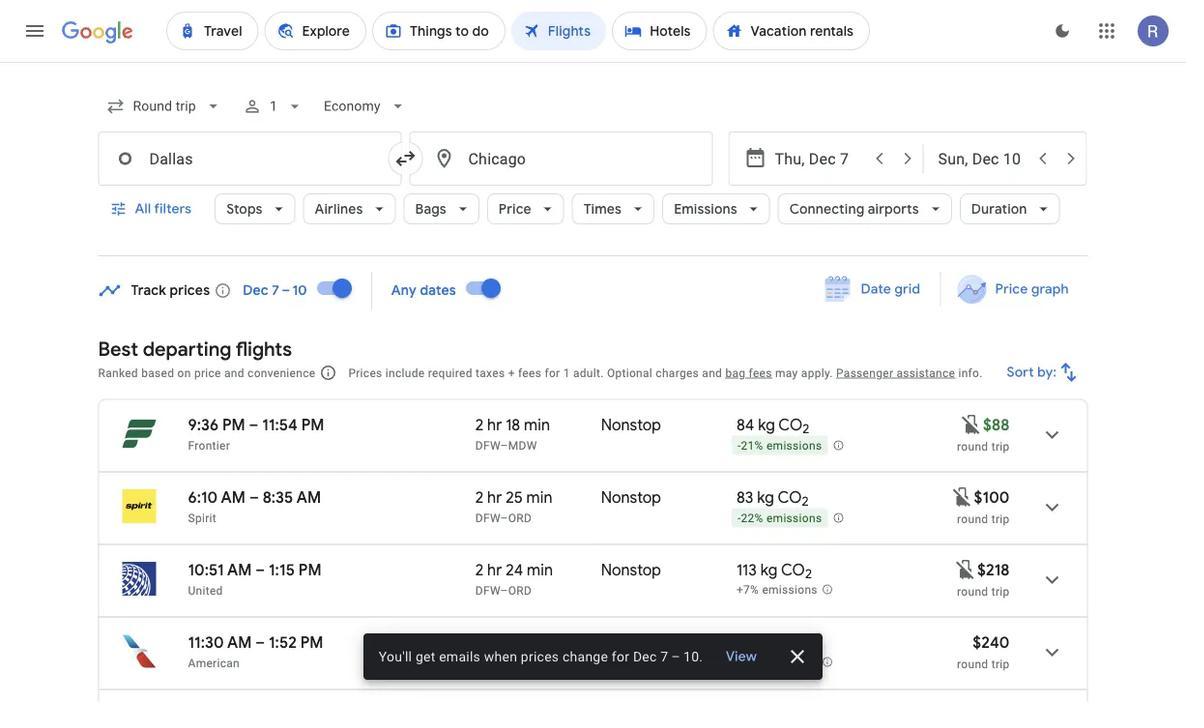 Task type: describe. For each thing, give the bounding box(es) containing it.
get
[[416, 649, 436, 665]]

leaves dallas/fort worth international airport at 11:30 am on thursday, december 7 and arrives at o'hare international airport at 1:52 pm on thursday, december 7. element
[[188, 633, 324, 652]]

trip for $218
[[992, 585, 1010, 598]]

218 US dollars text field
[[978, 560, 1010, 580]]

2 inside "2 hr 18 min dfw – mdw"
[[476, 415, 484, 435]]

ord for 22
[[508, 656, 532, 670]]

taxes
[[476, 366, 505, 380]]

change
[[563, 649, 609, 665]]

co for 83 kg co 2
[[778, 488, 802, 507]]

duration button
[[960, 186, 1061, 232]]

2 inside 2 hr 22 min dfw – ord
[[476, 633, 484, 652]]

connecting airports button
[[778, 186, 953, 232]]

date grid button
[[811, 272, 937, 307]]

when
[[484, 649, 518, 665]]

price graph
[[996, 281, 1069, 298]]

on
[[178, 366, 191, 380]]

co for 112 kg co
[[781, 633, 806, 652]]

nonstop for 2 hr 22 min
[[602, 633, 662, 652]]

1 inside popup button
[[270, 98, 277, 114]]

airports
[[868, 200, 920, 218]]

2 hr 24 min dfw – ord
[[476, 560, 553, 597]]

stops
[[227, 200, 263, 218]]

flight details. leaves dallas/fort worth international airport at 10:51 am on thursday, december 7 and arrives at o'hare international airport at 1:15 pm on thursday, december 7. image
[[1030, 557, 1076, 603]]

nonstop flight. element for 2 hr 25 min
[[602, 488, 662, 510]]

112
[[737, 633, 757, 652]]

Departure time: 11:30 AM. text field
[[188, 633, 252, 652]]

trip for $100
[[992, 512, 1010, 526]]

charges
[[656, 366, 699, 380]]

emissions button
[[663, 186, 771, 232]]

dfw for 2 hr 22 min
[[476, 656, 501, 670]]

10:51 am – 1:15 pm united
[[188, 560, 322, 597]]

– inside 2 hr 25 min dfw – ord
[[501, 511, 508, 525]]

flight details. leaves dallas/fort worth international airport at 9:36 pm on thursday, december 7 and arrives at chicago midway international airport at 11:54 pm on thursday, december 7. image
[[1030, 412, 1076, 458]]

round trip for $100
[[958, 512, 1010, 526]]

all filters
[[135, 200, 192, 218]]

hr for 18
[[488, 415, 502, 435]]

– inside 2 hr 22 min dfw – ord
[[501, 656, 508, 670]]

nonstop for 2 hr 24 min
[[602, 560, 662, 580]]

Departure time: 10:51 AM. text field
[[188, 560, 252, 580]]

pm for 1:15 pm
[[299, 560, 322, 580]]

dfw for 2 hr 24 min
[[476, 584, 501, 597]]

flights
[[236, 337, 292, 361]]

emails
[[439, 649, 481, 665]]

$240
[[973, 633, 1010, 652]]

+6% emissions
[[737, 656, 818, 670]]

Departure time: 9:36 PM. text field
[[188, 415, 245, 435]]

this price for this flight doesn't include overhead bin access. if you need a carry-on bag, use the bags filter to update prices. image
[[951, 485, 975, 509]]

bag
[[726, 366, 746, 380]]

– inside "2 hr 18 min dfw – mdw"
[[501, 439, 508, 452]]

1 button
[[235, 83, 312, 130]]

8:35
[[263, 488, 293, 507]]

112 kg co
[[737, 633, 806, 652]]

22%
[[741, 512, 764, 525]]

track
[[131, 282, 166, 299]]

+6%
[[737, 656, 759, 670]]

88 US dollars text field
[[984, 415, 1010, 435]]

best
[[98, 337, 138, 361]]

am for 1:15 pm
[[227, 560, 252, 580]]

6:10
[[188, 488, 218, 507]]

kg up +6% emissions on the right bottom of page
[[761, 633, 778, 652]]

any dates
[[392, 282, 456, 299]]

2 inside 84 kg co 2
[[803, 421, 810, 437]]

$218
[[978, 560, 1010, 580]]

grid
[[895, 281, 921, 298]]

18
[[506, 415, 521, 435]]

united
[[188, 584, 223, 597]]

ord for 24
[[508, 584, 532, 597]]

passenger
[[837, 366, 894, 380]]

$88
[[984, 415, 1010, 435]]

nonstop flight. element for 2 hr 18 min
[[602, 415, 662, 438]]

11:30
[[188, 633, 224, 652]]

total duration 2 hr 25 min. element
[[476, 488, 602, 510]]

price
[[194, 366, 221, 380]]

airlines button
[[303, 186, 396, 232]]

84
[[737, 415, 755, 435]]

pm for 1:52 pm
[[301, 633, 324, 652]]

2 inside 113 kg co 2
[[806, 566, 813, 583]]

connecting
[[790, 200, 865, 218]]

american
[[188, 656, 240, 670]]

view
[[727, 648, 758, 666]]

price for price graph
[[996, 281, 1028, 298]]

– inside 2 hr 24 min dfw – ord
[[501, 584, 508, 597]]

ranked based on price and convenience
[[98, 366, 316, 380]]

dates
[[420, 282, 456, 299]]

Departure text field
[[775, 133, 864, 185]]

– inside 11:30 am – 1:52 pm american
[[256, 633, 265, 652]]

6:10 am – 8:35 am spirit
[[188, 488, 321, 525]]

9:36
[[188, 415, 219, 435]]

duration
[[972, 200, 1028, 218]]

include
[[386, 366, 425, 380]]

leaves dallas/fort worth international airport at 9:36 pm on thursday, december 7 and arrives at chicago midway international airport at 11:54 pm on thursday, december 7. element
[[188, 415, 325, 435]]

apply.
[[802, 366, 834, 380]]

view button
[[711, 639, 773, 674]]

Arrival time: 11:54 PM. text field
[[262, 415, 325, 435]]

required
[[428, 366, 473, 380]]

am right 8:35
[[297, 488, 321, 507]]

11:54
[[262, 415, 298, 435]]

-22% emissions
[[738, 512, 823, 525]]

9:36 pm – 11:54 pm frontier
[[188, 415, 325, 452]]

1 and from the left
[[224, 366, 245, 380]]

total duration 2 hr 22 min. element
[[476, 633, 602, 655]]

passenger assistance button
[[837, 366, 956, 380]]

min for 2 hr 25 min
[[527, 488, 553, 507]]

you'll get emails when prices change for dec 7 – 10.
[[379, 649, 703, 665]]

co for 84 kg co 2
[[779, 415, 803, 435]]

spirit
[[188, 511, 217, 525]]

you'll
[[379, 649, 412, 665]]

best departing flights main content
[[98, 265, 1089, 703]]

Arrival time: 8:35 AM. text field
[[263, 488, 321, 507]]

all
[[135, 200, 151, 218]]

times
[[584, 200, 622, 218]]

round trip for $88
[[958, 440, 1010, 453]]

dec 7 – 10
[[243, 282, 307, 299]]

nonstop flight. element for 2 hr 22 min
[[602, 633, 662, 655]]

am for 1:52 pm
[[227, 633, 252, 652]]

- for 83
[[738, 512, 741, 525]]

prices inside the find the best price region
[[170, 282, 210, 299]]

84 kg co 2
[[737, 415, 810, 437]]

frontier
[[188, 439, 230, 452]]

prices
[[349, 366, 383, 380]]

adult.
[[574, 366, 604, 380]]

by:
[[1038, 364, 1058, 381]]

Arrival time: 1:52 PM. text field
[[269, 633, 324, 652]]

240 US dollars text field
[[973, 633, 1010, 652]]

learn more about tracked prices image
[[214, 282, 231, 299]]

round for $100
[[958, 512, 989, 526]]

dec inside the find the best price region
[[243, 282, 269, 299]]

kg for 113
[[761, 560, 778, 580]]

83 kg co 2
[[737, 488, 809, 510]]

pm for 11:54 pm
[[302, 415, 325, 435]]

connecting airports
[[790, 200, 920, 218]]



Task type: vqa. For each thing, say whether or not it's contained in the screenshot.
24's hr
yes



Task type: locate. For each thing, give the bounding box(es) containing it.
round
[[958, 440, 989, 453], [958, 512, 989, 526], [958, 585, 989, 598], [958, 657, 989, 671]]

this price for this flight doesn't include overhead bin access. if you need a carry-on bag, use the bags filter to update prices. image for $218
[[955, 558, 978, 581]]

co up -21% emissions
[[779, 415, 803, 435]]

ord down 24
[[508, 584, 532, 597]]

2 left the 18
[[476, 415, 484, 435]]

any
[[392, 282, 417, 299]]

2 up -21% emissions
[[803, 421, 810, 437]]

Return text field
[[939, 133, 1028, 185]]

min right 24
[[527, 560, 553, 580]]

1 nonstop flight. element from the top
[[602, 415, 662, 438]]

dec right learn more about tracked prices image
[[243, 282, 269, 299]]

2 and from the left
[[703, 366, 723, 380]]

2 round from the top
[[958, 512, 989, 526]]

swap origin and destination. image
[[394, 147, 417, 170]]

24
[[506, 560, 524, 580]]

- down 84
[[738, 439, 741, 453]]

trip down '240 us dollars' text field
[[992, 657, 1010, 671]]

round down $88
[[958, 440, 989, 453]]

all filters button
[[98, 186, 207, 232]]

kg for 84
[[759, 415, 776, 435]]

co up +7% emissions
[[781, 560, 806, 580]]

round down the $218 text box
[[958, 585, 989, 598]]

4 dfw from the top
[[476, 656, 501, 670]]

2 inside 2 hr 25 min dfw – ord
[[476, 488, 484, 507]]

ord inside 2 hr 24 min dfw – ord
[[508, 584, 532, 597]]

price inside button
[[996, 281, 1028, 298]]

am for 8:35 am
[[221, 488, 246, 507]]

1 nonstop from the top
[[602, 415, 662, 435]]

kg for 83
[[758, 488, 775, 507]]

for left adult.
[[545, 366, 560, 380]]

dfw inside 2 hr 25 min dfw – ord
[[476, 511, 501, 525]]

2 ord from the top
[[508, 584, 532, 597]]

- down the 83
[[738, 512, 741, 525]]

1 vertical spatial -
[[738, 512, 741, 525]]

ord
[[508, 511, 532, 525], [508, 584, 532, 597], [508, 656, 532, 670]]

round trip down $88
[[958, 440, 1010, 453]]

$240 round trip
[[958, 633, 1010, 671]]

hr for 22
[[488, 633, 502, 652]]

bags
[[416, 200, 447, 218]]

round trip for $218
[[958, 585, 1010, 598]]

round down this price for this flight doesn't include overhead bin access. if you need a carry-on bag, use the bags filter to update prices. image at right
[[958, 512, 989, 526]]

emissions down 84 kg co 2
[[767, 439, 823, 453]]

2 left 24
[[476, 560, 484, 580]]

total duration 2 hr 18 min. element
[[476, 415, 602, 438]]

1 vertical spatial 1
[[564, 366, 570, 380]]

co inside 84 kg co 2
[[779, 415, 803, 435]]

– inside the 6:10 am – 8:35 am spirit
[[249, 488, 259, 507]]

0 vertical spatial price
[[499, 200, 532, 218]]

nonstop for 2 hr 18 min
[[602, 415, 662, 435]]

0 horizontal spatial dec
[[243, 282, 269, 299]]

fees
[[518, 366, 542, 380], [749, 366, 773, 380]]

round for $88
[[958, 440, 989, 453]]

2 nonstop flight. element from the top
[[602, 488, 662, 510]]

co up -22% emissions
[[778, 488, 802, 507]]

1
[[270, 98, 277, 114], [564, 366, 570, 380]]

sort by:
[[1008, 364, 1058, 381]]

co up +6% emissions on the right bottom of page
[[781, 633, 806, 652]]

find the best price region
[[98, 265, 1089, 322]]

flight details. leaves dallas/fort worth international airport at 11:30 am on thursday, december 7 and arrives at o'hare international airport at 1:52 pm on thursday, december 7. image
[[1030, 629, 1076, 676]]

convenience
[[248, 366, 316, 380]]

emissions down 112 kg co
[[763, 656, 818, 670]]

3 ord from the top
[[508, 656, 532, 670]]

dec left 7 – 10.
[[633, 649, 657, 665]]

1 horizontal spatial 1
[[564, 366, 570, 380]]

3 nonstop flight. element from the top
[[602, 560, 662, 583]]

for for 1
[[545, 366, 560, 380]]

4 nonstop flight. element from the top
[[602, 633, 662, 655]]

113 kg co 2
[[737, 560, 813, 583]]

ord down 25
[[508, 511, 532, 525]]

None text field
[[98, 132, 402, 186], [410, 132, 713, 186], [98, 132, 402, 186], [410, 132, 713, 186]]

hr left 24
[[488, 560, 502, 580]]

loading results progress bar
[[0, 62, 1187, 66]]

– inside 9:36 pm – 11:54 pm frontier
[[249, 415, 259, 435]]

1 horizontal spatial dec
[[633, 649, 657, 665]]

– inside 10:51 am – 1:15 pm united
[[256, 560, 265, 580]]

prices
[[170, 282, 210, 299], [521, 649, 559, 665]]

dec inside view status
[[633, 649, 657, 665]]

prices left learn more about tracked prices image
[[170, 282, 210, 299]]

2 left 25
[[476, 488, 484, 507]]

am right '10:51'
[[227, 560, 252, 580]]

stops button
[[215, 186, 296, 232]]

am up the american
[[227, 633, 252, 652]]

leaves dallas/fort worth international airport at 6:10 am on thursday, december 7 and arrives at o'hare international airport at 8:35 am on thursday, december 7. element
[[188, 488, 321, 507]]

min
[[524, 415, 550, 435], [527, 488, 553, 507], [527, 560, 553, 580], [526, 633, 552, 652]]

emissions
[[674, 200, 738, 218]]

prices right "when"
[[521, 649, 559, 665]]

1 horizontal spatial and
[[703, 366, 723, 380]]

min for 2 hr 18 min
[[524, 415, 550, 435]]

min inside 2 hr 25 min dfw – ord
[[527, 488, 553, 507]]

1 horizontal spatial price
[[996, 281, 1028, 298]]

dfw inside 2 hr 22 min dfw – ord
[[476, 656, 501, 670]]

min for 2 hr 24 min
[[527, 560, 553, 580]]

4 round from the top
[[958, 657, 989, 671]]

- for 84
[[738, 439, 741, 453]]

price button
[[487, 186, 565, 232]]

price right bags "popup button"
[[499, 200, 532, 218]]

0 vertical spatial -
[[738, 439, 741, 453]]

main menu image
[[23, 19, 46, 43]]

1 round trip from the top
[[958, 440, 1010, 453]]

for right 'change'
[[612, 649, 630, 665]]

min for 2 hr 22 min
[[526, 633, 552, 652]]

pm right 11:54
[[302, 415, 325, 435]]

kg right 84
[[759, 415, 776, 435]]

4 trip from the top
[[992, 657, 1010, 671]]

None field
[[98, 89, 231, 124], [316, 89, 415, 124], [98, 89, 231, 124], [316, 89, 415, 124]]

view status
[[363, 634, 823, 680]]

1 horizontal spatial prices
[[521, 649, 559, 665]]

kg inside 113 kg co 2
[[761, 560, 778, 580]]

nonstop for 2 hr 25 min
[[602, 488, 662, 507]]

100 US dollars text field
[[975, 488, 1010, 507]]

– down 24
[[501, 584, 508, 597]]

+7% emissions
[[737, 583, 818, 597]]

co inside 113 kg co 2
[[781, 560, 806, 580]]

prices include required taxes + fees for 1 adult. optional charges and bag fees may apply. passenger assistance
[[349, 366, 956, 380]]

2
[[476, 415, 484, 435], [803, 421, 810, 437], [476, 488, 484, 507], [802, 494, 809, 510], [476, 560, 484, 580], [806, 566, 813, 583], [476, 633, 484, 652]]

graph
[[1032, 281, 1069, 298]]

ord inside 2 hr 22 min dfw – ord
[[508, 656, 532, 670]]

hr
[[488, 415, 502, 435], [488, 488, 502, 507], [488, 560, 502, 580], [488, 633, 502, 652]]

Departure time: 6:10 AM. text field
[[188, 488, 246, 507]]

trip inside $240 round trip
[[992, 657, 1010, 671]]

min inside "2 hr 18 min dfw – mdw"
[[524, 415, 550, 435]]

Arrival time: 1:15 PM. text field
[[269, 560, 322, 580]]

hr left the 18
[[488, 415, 502, 435]]

0 horizontal spatial prices
[[170, 282, 210, 299]]

– left 8:35
[[249, 488, 259, 507]]

3 round from the top
[[958, 585, 989, 598]]

this price for this flight doesn't include overhead bin access. if you need a carry-on bag, use the bags filter to update prices. image for $88
[[961, 413, 984, 436]]

am right 6:10
[[221, 488, 246, 507]]

113
[[737, 560, 757, 580]]

1:15
[[269, 560, 295, 580]]

pm right the 9:36
[[222, 415, 245, 435]]

co for 113 kg co 2
[[781, 560, 806, 580]]

round trip down $100
[[958, 512, 1010, 526]]

trip down $100
[[992, 512, 1010, 526]]

filters
[[154, 200, 192, 218]]

+7%
[[737, 583, 759, 597]]

for inside view status
[[612, 649, 630, 665]]

0 vertical spatial dec
[[243, 282, 269, 299]]

and left the bag at the right bottom of page
[[703, 366, 723, 380]]

am inside 10:51 am – 1:15 pm united
[[227, 560, 252, 580]]

trip
[[992, 440, 1010, 453], [992, 512, 1010, 526], [992, 585, 1010, 598], [992, 657, 1010, 671]]

best departing flights
[[98, 337, 292, 361]]

1 trip from the top
[[992, 440, 1010, 453]]

pm inside 10:51 am – 1:15 pm united
[[299, 560, 322, 580]]

2 fees from the left
[[749, 366, 773, 380]]

mdw
[[508, 439, 537, 452]]

round down '240 us dollars' text field
[[958, 657, 989, 671]]

1 vertical spatial this price for this flight doesn't include overhead bin access. if you need a carry-on bag, use the bags filter to update prices. image
[[955, 558, 978, 581]]

trip down the $218 text box
[[992, 585, 1010, 598]]

dfw for 2 hr 25 min
[[476, 511, 501, 525]]

0 vertical spatial prices
[[170, 282, 210, 299]]

and right price
[[224, 366, 245, 380]]

pm right '1:52'
[[301, 633, 324, 652]]

2 up +7% emissions
[[806, 566, 813, 583]]

hr for 25
[[488, 488, 502, 507]]

kg inside 84 kg co 2
[[759, 415, 776, 435]]

for inside best departing flights 'main content'
[[545, 366, 560, 380]]

total duration 2 hr 24 min. element
[[476, 560, 602, 583]]

am inside 11:30 am – 1:52 pm american
[[227, 633, 252, 652]]

ord for 25
[[508, 511, 532, 525]]

price inside popup button
[[499, 200, 532, 218]]

1 horizontal spatial fees
[[749, 366, 773, 380]]

ord inside 2 hr 25 min dfw – ord
[[508, 511, 532, 525]]

– left '1:52'
[[256, 633, 265, 652]]

round inside $240 round trip
[[958, 657, 989, 671]]

for for dec
[[612, 649, 630, 665]]

10:51
[[188, 560, 224, 580]]

min right 22
[[526, 633, 552, 652]]

– left 1:15
[[256, 560, 265, 580]]

hr left 22
[[488, 633, 502, 652]]

1 dfw from the top
[[476, 439, 501, 452]]

– down the 18
[[501, 439, 508, 452]]

co
[[779, 415, 803, 435], [778, 488, 802, 507], [781, 560, 806, 580], [781, 633, 806, 652]]

3 dfw from the top
[[476, 584, 501, 597]]

1 ord from the top
[[508, 511, 532, 525]]

4 hr from the top
[[488, 633, 502, 652]]

2 - from the top
[[738, 512, 741, 525]]

departing
[[143, 337, 232, 361]]

pm right 1:15
[[299, 560, 322, 580]]

1:52
[[269, 633, 297, 652]]

dfw inside "2 hr 18 min dfw – mdw"
[[476, 439, 501, 452]]

pm inside 11:30 am – 1:52 pm american
[[301, 633, 324, 652]]

this price for this flight doesn't include overhead bin access. if you need a carry-on bag, use the bags filter to update prices. image down this price for this flight doesn't include overhead bin access. if you need a carry-on bag, use the bags filter to update prices. image at right
[[955, 558, 978, 581]]

bags button
[[404, 186, 480, 232]]

3 hr from the top
[[488, 560, 502, 580]]

am
[[221, 488, 246, 507], [297, 488, 321, 507], [227, 560, 252, 580], [227, 633, 252, 652]]

7 – 10
[[272, 282, 307, 299]]

dfw inside 2 hr 24 min dfw – ord
[[476, 584, 501, 597]]

1 vertical spatial dec
[[633, 649, 657, 665]]

airlines
[[315, 200, 363, 218]]

nonstop flight. element for 2 hr 24 min
[[602, 560, 662, 583]]

track prices
[[131, 282, 210, 299]]

learn more about ranking image
[[320, 364, 337, 382]]

0 horizontal spatial 1
[[270, 98, 277, 114]]

2 nonstop from the top
[[602, 488, 662, 507]]

emissions down 83 kg co 2
[[767, 512, 823, 525]]

2 vertical spatial ord
[[508, 656, 532, 670]]

1 horizontal spatial for
[[612, 649, 630, 665]]

change appearance image
[[1040, 8, 1086, 54]]

2 hr from the top
[[488, 488, 502, 507]]

2 left "when"
[[476, 633, 484, 652]]

0 vertical spatial ord
[[508, 511, 532, 525]]

2 inside 83 kg co 2
[[802, 494, 809, 510]]

0 vertical spatial this price for this flight doesn't include overhead bin access. if you need a carry-on bag, use the bags filter to update prices. image
[[961, 413, 984, 436]]

1 hr from the top
[[488, 415, 502, 435]]

2 up -22% emissions
[[802, 494, 809, 510]]

kg up +7% emissions
[[761, 560, 778, 580]]

3 nonstop from the top
[[602, 560, 662, 580]]

1 fees from the left
[[518, 366, 542, 380]]

-
[[738, 439, 741, 453], [738, 512, 741, 525]]

22
[[506, 633, 523, 652]]

date grid
[[862, 281, 921, 298]]

min inside 2 hr 24 min dfw – ord
[[527, 560, 553, 580]]

trip for $88
[[992, 440, 1010, 453]]

2 dfw from the top
[[476, 511, 501, 525]]

date
[[862, 281, 892, 298]]

round for $218
[[958, 585, 989, 598]]

hr inside 2 hr 24 min dfw – ord
[[488, 560, 502, 580]]

none search field containing all filters
[[98, 83, 1089, 256]]

hr for 24
[[488, 560, 502, 580]]

flight details. leaves dallas/fort worth international airport at 6:10 am on thursday, december 7 and arrives at o'hare international airport at 8:35 am on thursday, december 7. image
[[1030, 484, 1076, 531]]

emissions down 113 kg co 2
[[763, 583, 818, 597]]

hr left 25
[[488, 488, 502, 507]]

1 vertical spatial prices
[[521, 649, 559, 665]]

this price for this flight doesn't include overhead bin access. if you need a carry-on bag, use the bags filter to update prices. image
[[961, 413, 984, 436], [955, 558, 978, 581]]

2 inside 2 hr 24 min dfw – ord
[[476, 560, 484, 580]]

3 trip from the top
[[992, 585, 1010, 598]]

2 trip from the top
[[992, 512, 1010, 526]]

ranked
[[98, 366, 138, 380]]

sort
[[1008, 364, 1035, 381]]

kg inside 83 kg co 2
[[758, 488, 775, 507]]

1 inside best departing flights 'main content'
[[564, 366, 570, 380]]

kg right the 83
[[758, 488, 775, 507]]

assistance
[[897, 366, 956, 380]]

83
[[737, 488, 754, 507]]

hr inside 2 hr 25 min dfw – ord
[[488, 488, 502, 507]]

2 hr 18 min dfw – mdw
[[476, 415, 550, 452]]

min inside 2 hr 22 min dfw – ord
[[526, 633, 552, 652]]

price
[[499, 200, 532, 218], [996, 281, 1028, 298]]

2 round trip from the top
[[958, 512, 1010, 526]]

dfw for 2 hr 18 min
[[476, 439, 501, 452]]

1 vertical spatial ord
[[508, 584, 532, 597]]

0 horizontal spatial and
[[224, 366, 245, 380]]

price graph button
[[945, 272, 1085, 307]]

this price for this flight doesn't include overhead bin access. if you need a carry-on bag, use the bags filter to update prices. image up this price for this flight doesn't include overhead bin access. if you need a carry-on bag, use the bags filter to update prices. image at right
[[961, 413, 984, 436]]

0 vertical spatial 1
[[270, 98, 277, 114]]

co inside 83 kg co 2
[[778, 488, 802, 507]]

0 vertical spatial round trip
[[958, 440, 1010, 453]]

-21% emissions
[[738, 439, 823, 453]]

25
[[506, 488, 523, 507]]

round trip down the $218 text box
[[958, 585, 1010, 598]]

1 vertical spatial for
[[612, 649, 630, 665]]

– left 11:54
[[249, 415, 259, 435]]

price for price
[[499, 200, 532, 218]]

nonstop
[[602, 415, 662, 435], [602, 488, 662, 507], [602, 560, 662, 580], [602, 633, 662, 652]]

ord down 22
[[508, 656, 532, 670]]

min right the 18
[[524, 415, 550, 435]]

1 - from the top
[[738, 439, 741, 453]]

7 – 10.
[[661, 649, 703, 665]]

1 round from the top
[[958, 440, 989, 453]]

None search field
[[98, 83, 1089, 256]]

hr inside 2 hr 22 min dfw – ord
[[488, 633, 502, 652]]

price left graph
[[996, 281, 1028, 298]]

and
[[224, 366, 245, 380], [703, 366, 723, 380]]

fees right +
[[518, 366, 542, 380]]

hr inside "2 hr 18 min dfw – mdw"
[[488, 415, 502, 435]]

based
[[141, 366, 174, 380]]

nonstop flight. element
[[602, 415, 662, 438], [602, 488, 662, 510], [602, 560, 662, 583], [602, 633, 662, 655]]

– down 25
[[501, 511, 508, 525]]

2 hr 25 min dfw – ord
[[476, 488, 553, 525]]

leaves dallas/fort worth international airport at 10:51 am on thursday, december 7 and arrives at o'hare international airport at 1:15 pm on thursday, december 7. element
[[188, 560, 322, 580]]

1 vertical spatial round trip
[[958, 512, 1010, 526]]

trip down $88
[[992, 440, 1010, 453]]

4 nonstop from the top
[[602, 633, 662, 652]]

prices inside view status
[[521, 649, 559, 665]]

– down 22
[[501, 656, 508, 670]]

21%
[[741, 439, 764, 453]]

1 vertical spatial price
[[996, 281, 1028, 298]]

3 round trip from the top
[[958, 585, 1010, 598]]

11:30 am – 1:52 pm american
[[188, 633, 324, 670]]

fees right the bag at the right bottom of page
[[749, 366, 773, 380]]

0 vertical spatial for
[[545, 366, 560, 380]]

min right 25
[[527, 488, 553, 507]]

times button
[[572, 186, 655, 232]]

2 vertical spatial round trip
[[958, 585, 1010, 598]]

0 horizontal spatial fees
[[518, 366, 542, 380]]

may
[[776, 366, 799, 380]]

0 horizontal spatial for
[[545, 366, 560, 380]]

0 horizontal spatial price
[[499, 200, 532, 218]]



